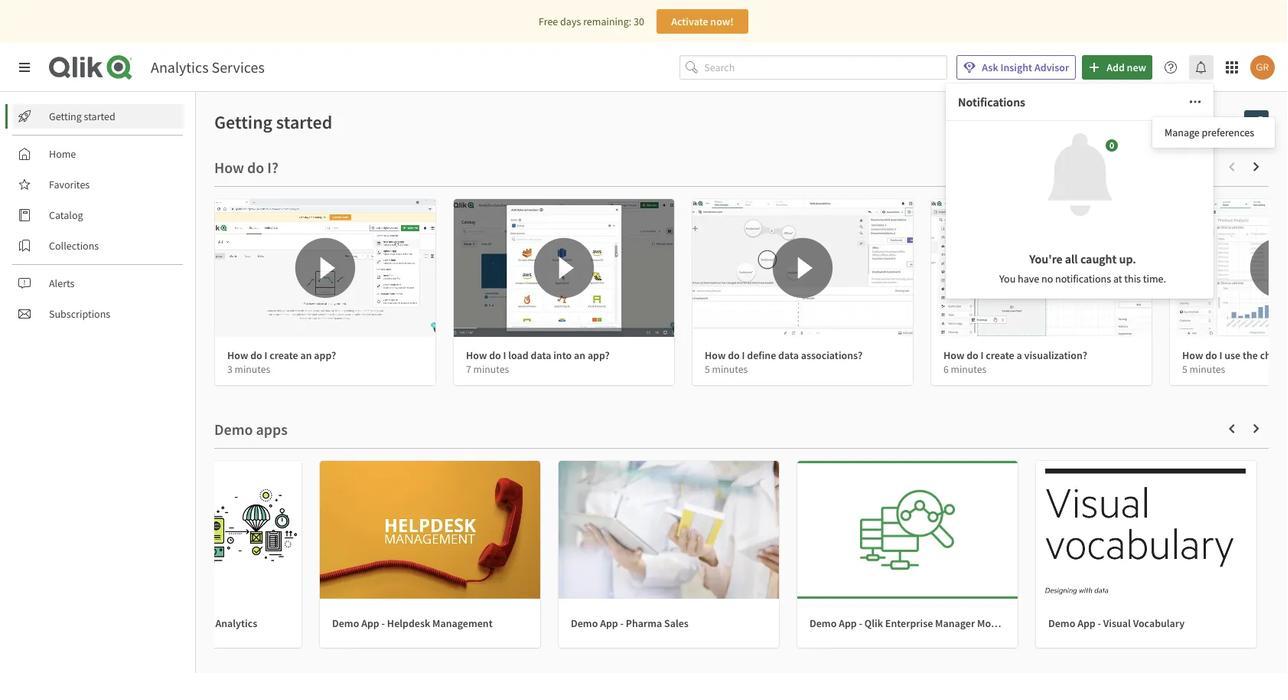 Task type: vqa. For each thing, say whether or not it's contained in the screenshot.
second 5 from the right
yes



Task type: describe. For each thing, give the bounding box(es) containing it.
5 inside how do i use the chart s 5 minutes
[[1183, 363, 1188, 376]]

catalog link
[[12, 203, 184, 227]]

alerts link
[[12, 271, 184, 296]]

do for how do i create a visualization?
[[967, 348, 979, 362]]

searchbar element
[[680, 55, 948, 80]]

now!
[[711, 15, 734, 28]]

have
[[1018, 272, 1040, 286]]

app for qlik
[[839, 616, 857, 630]]

i for how do i use the chart s
[[1220, 348, 1223, 362]]

how for how do i create an app?
[[227, 348, 248, 362]]

how do i use the chart suggestions toggle? image
[[1171, 199, 1288, 337]]

subscriptions link
[[12, 302, 184, 326]]

show welcome image
[[1251, 116, 1263, 129]]

demo app - helpdesk management image
[[320, 461, 541, 599]]

qlik
[[865, 616, 884, 630]]

use
[[1225, 348, 1241, 362]]

i for how do i load data into an app?
[[503, 348, 506, 362]]

ask insight advisor button
[[957, 55, 1077, 80]]

i for how do i create an app?
[[265, 348, 268, 362]]

demo app - visual vocabulary
[[1049, 616, 1185, 630]]

sales
[[665, 616, 689, 630]]

activate
[[672, 15, 709, 28]]

do for how do i define data associations?
[[728, 348, 740, 362]]

management
[[433, 616, 493, 630]]

associations?
[[801, 348, 863, 362]]

demo app - order-to-cash analytics image
[[81, 461, 302, 599]]

how do i define data associations? image
[[693, 199, 913, 337]]

an inside how do i create an app? 3 minutes
[[301, 348, 312, 362]]

insight
[[1001, 60, 1033, 74]]

3
[[227, 363, 233, 376]]

i for how do i define data associations?
[[742, 348, 745, 362]]

alerts
[[49, 276, 75, 290]]

demo app - qlik enterprise manager monitoring demo
[[810, 616, 1058, 630]]

app for helpdesk
[[361, 616, 380, 630]]

how for how do i use the chart s
[[1183, 348, 1204, 362]]

minutes for how do i create an app?
[[235, 363, 270, 376]]

visual
[[1104, 616, 1132, 630]]

ask
[[983, 60, 999, 74]]

getting started inside main content
[[214, 110, 332, 134]]

create for a
[[986, 348, 1015, 362]]

getting started link
[[12, 104, 184, 129]]

how for how do i load data into an app?
[[466, 348, 487, 362]]

the
[[1243, 348, 1259, 362]]

you're all caught up. you have no notifications at this time.
[[1000, 251, 1167, 286]]

caught
[[1081, 251, 1117, 266]]

favorites
[[49, 178, 90, 191]]

5 inside how do i define data associations? 5 minutes
[[705, 363, 710, 376]]

do for how do i load data into an app?
[[489, 348, 501, 362]]

you
[[1000, 272, 1016, 286]]

load
[[509, 348, 529, 362]]

- for pharma
[[621, 616, 624, 630]]

activate now! link
[[657, 9, 749, 34]]

catalog
[[49, 208, 83, 222]]

i for how do i create a visualization?
[[981, 348, 984, 362]]

close sidebar menu image
[[18, 61, 31, 74]]

getting inside main content
[[214, 110, 273, 134]]

up.
[[1120, 251, 1137, 266]]

how do i create a visualization? image
[[932, 199, 1152, 337]]

demo for demo app - visual vocabulary
[[1049, 616, 1076, 630]]

an inside how do i load data into an app? 7 minutes
[[574, 348, 586, 362]]

at
[[1114, 272, 1123, 286]]

- for helpdesk
[[382, 616, 385, 630]]

demo for demo app - helpdesk management
[[332, 616, 359, 630]]

started inside main content
[[276, 110, 332, 134]]

app? inside how do i load data into an app? 7 minutes
[[588, 348, 610, 362]]

Search text field
[[705, 55, 948, 80]]

how for how do i create a visualization?
[[944, 348, 965, 362]]

6
[[944, 363, 949, 376]]

app? inside how do i create an app? 3 minutes
[[314, 348, 336, 362]]

how do i create a visualization? 6 minutes
[[944, 348, 1088, 376]]

how do i load data into an app? 7 minutes
[[466, 348, 610, 376]]

create for an
[[270, 348, 298, 362]]

vocabulary
[[1134, 616, 1185, 630]]

demo for demo app - order-to-cash analytics
[[93, 616, 120, 630]]

- for visual
[[1098, 616, 1102, 630]]

how do i define data associations? element
[[705, 348, 863, 362]]

a
[[1017, 348, 1023, 362]]

minutes inside how do i load data into an app? 7 minutes
[[474, 363, 509, 376]]

home link
[[12, 142, 184, 166]]



Task type: locate. For each thing, give the bounding box(es) containing it.
7
[[466, 363, 472, 376]]

5 - from the left
[[1098, 616, 1102, 630]]

demo
[[93, 616, 120, 630], [332, 616, 359, 630], [571, 616, 598, 630], [810, 616, 837, 630], [1031, 616, 1058, 630], [1049, 616, 1076, 630]]

manage preferences
[[1165, 126, 1255, 139]]

- for qlik
[[859, 616, 863, 630]]

0 horizontal spatial app?
[[314, 348, 336, 362]]

into
[[554, 348, 572, 362]]

- left the helpdesk
[[382, 616, 385, 630]]

2 do from the left
[[489, 348, 501, 362]]

5 do from the left
[[1206, 348, 1218, 362]]

5 how from the left
[[1183, 348, 1204, 362]]

demo app - order-to-cash analytics
[[93, 616, 257, 630]]

i inside how do i define data associations? 5 minutes
[[742, 348, 745, 362]]

demo app - pharma sales
[[571, 616, 689, 630]]

services
[[212, 57, 265, 77]]

4 demo from the left
[[810, 616, 837, 630]]

1 an from the left
[[301, 348, 312, 362]]

cash
[[191, 616, 213, 630]]

30
[[634, 15, 645, 28]]

demo left the helpdesk
[[332, 616, 359, 630]]

0 horizontal spatial 5
[[705, 363, 710, 376]]

0 vertical spatial analytics
[[151, 57, 209, 77]]

3 i from the left
[[742, 348, 745, 362]]

how up the 3
[[227, 348, 248, 362]]

demo app - helpdesk management
[[332, 616, 493, 630]]

- left visual
[[1098, 616, 1102, 630]]

demo left visual
[[1049, 616, 1076, 630]]

how up 6
[[944, 348, 965, 362]]

create inside how do i create an app? 3 minutes
[[270, 348, 298, 362]]

2 an from the left
[[574, 348, 586, 362]]

-
[[143, 616, 146, 630], [382, 616, 385, 630], [621, 616, 624, 630], [859, 616, 863, 630], [1098, 616, 1102, 630]]

1 horizontal spatial create
[[986, 348, 1015, 362]]

1 horizontal spatial getting
[[214, 110, 273, 134]]

app left visual
[[1078, 616, 1096, 630]]

started
[[84, 109, 115, 123], [276, 110, 332, 134]]

analytics right cash on the left of the page
[[215, 616, 257, 630]]

- left "pharma"
[[621, 616, 624, 630]]

4 how from the left
[[944, 348, 965, 362]]

1 i from the left
[[265, 348, 268, 362]]

collections link
[[12, 234, 184, 258]]

- left qlik
[[859, 616, 863, 630]]

remaining:
[[584, 15, 632, 28]]

data
[[531, 348, 552, 362], [779, 348, 799, 362]]

0 horizontal spatial started
[[84, 109, 115, 123]]

demo for demo app - qlik enterprise manager monitoring demo
[[810, 616, 837, 630]]

manage preferences button
[[1156, 120, 1272, 145]]

2 i from the left
[[503, 348, 506, 362]]

3 do from the left
[[728, 348, 740, 362]]

2 how from the left
[[466, 348, 487, 362]]

0 horizontal spatial create
[[270, 348, 298, 362]]

1 data from the left
[[531, 348, 552, 362]]

5 demo from the left
[[1031, 616, 1058, 630]]

analytics
[[151, 57, 209, 77], [215, 616, 257, 630]]

0 horizontal spatial an
[[301, 348, 312, 362]]

getting inside navigation pane element
[[49, 109, 82, 123]]

2 data from the left
[[779, 348, 799, 362]]

minutes inside how do i use the chart s 5 minutes
[[1190, 363, 1226, 376]]

demo right monitoring
[[1031, 616, 1058, 630]]

manage
[[1165, 126, 1200, 139]]

how inside how do i create a visualization? 6 minutes
[[944, 348, 965, 362]]

collections
[[49, 239, 99, 253]]

how do i define data associations? 5 minutes
[[705, 348, 863, 376]]

app left 'order-'
[[123, 616, 141, 630]]

1 horizontal spatial 5
[[1183, 363, 1188, 376]]

no
[[1042, 272, 1054, 286]]

how left use on the right bottom of the page
[[1183, 348, 1204, 362]]

visualization?
[[1025, 348, 1088, 362]]

4 i from the left
[[981, 348, 984, 362]]

1 create from the left
[[270, 348, 298, 362]]

app
[[123, 616, 141, 630], [361, 616, 380, 630], [600, 616, 618, 630], [839, 616, 857, 630], [1078, 616, 1096, 630]]

1 do from the left
[[250, 348, 262, 362]]

getting
[[49, 109, 82, 123], [214, 110, 273, 134]]

- for order-
[[143, 616, 146, 630]]

data left into on the bottom left
[[531, 348, 552, 362]]

enterprise
[[886, 616, 934, 630]]

5 app from the left
[[1078, 616, 1096, 630]]

getting up home
[[49, 109, 82, 123]]

do for how do i create an app?
[[250, 348, 262, 362]]

3 minutes from the left
[[712, 363, 748, 376]]

analytics inside the getting started main content
[[215, 616, 257, 630]]

to-
[[178, 616, 191, 630]]

data right define
[[779, 348, 799, 362]]

navigation pane element
[[0, 98, 195, 332]]

minutes inside how do i define data associations? 5 minutes
[[712, 363, 748, 376]]

free days remaining: 30
[[539, 15, 645, 28]]

app for pharma
[[600, 616, 618, 630]]

minutes inside how do i create an app? 3 minutes
[[235, 363, 270, 376]]

data for into
[[531, 348, 552, 362]]

1 horizontal spatial started
[[276, 110, 332, 134]]

how inside how do i use the chart s 5 minutes
[[1183, 348, 1204, 362]]

getting started inside navigation pane element
[[49, 109, 115, 123]]

2 app from the left
[[361, 616, 380, 630]]

how for how do i define data associations?
[[705, 348, 726, 362]]

1 horizontal spatial an
[[574, 348, 586, 362]]

data for associations?
[[779, 348, 799, 362]]

create
[[270, 348, 298, 362], [986, 348, 1015, 362]]

1 horizontal spatial app?
[[588, 348, 610, 362]]

1 horizontal spatial analytics
[[215, 616, 257, 630]]

demo for demo app - pharma sales
[[571, 616, 598, 630]]

1 demo from the left
[[93, 616, 120, 630]]

getting started main content
[[0, 92, 1288, 673]]

2 minutes from the left
[[474, 363, 509, 376]]

2 5 from the left
[[1183, 363, 1188, 376]]

do for how do i use the chart s
[[1206, 348, 1218, 362]]

create inside how do i create a visualization? 6 minutes
[[986, 348, 1015, 362]]

minutes inside how do i create a visualization? 6 minutes
[[951, 363, 987, 376]]

how inside how do i create an app? 3 minutes
[[227, 348, 248, 362]]

- left 'order-'
[[143, 616, 146, 630]]

getting started
[[49, 109, 115, 123], [214, 110, 332, 134]]

0 horizontal spatial data
[[531, 348, 552, 362]]

4 do from the left
[[967, 348, 979, 362]]

app left qlik
[[839, 616, 857, 630]]

this
[[1125, 272, 1142, 286]]

all
[[1066, 251, 1079, 266]]

notifications
[[959, 94, 1026, 109]]

days
[[561, 15, 581, 28]]

time.
[[1144, 272, 1167, 286]]

you're
[[1030, 251, 1063, 266]]

define
[[747, 348, 777, 362]]

2 create from the left
[[986, 348, 1015, 362]]

home
[[49, 147, 76, 161]]

4 app from the left
[[839, 616, 857, 630]]

how do i use the chart s 5 minutes
[[1183, 348, 1288, 376]]

4 - from the left
[[859, 616, 863, 630]]

analytics services
[[151, 57, 265, 77]]

do inside how do i use the chart s 5 minutes
[[1206, 348, 1218, 362]]

demo app - pharma sales image
[[559, 461, 779, 599]]

1 - from the left
[[143, 616, 146, 630]]

0 horizontal spatial getting started
[[49, 109, 115, 123]]

how inside how do i load data into an app? 7 minutes
[[466, 348, 487, 362]]

subscriptions
[[49, 307, 110, 321]]

ask insight advisor
[[983, 60, 1070, 74]]

3 how from the left
[[705, 348, 726, 362]]

free
[[539, 15, 558, 28]]

how
[[227, 348, 248, 362], [466, 348, 487, 362], [705, 348, 726, 362], [944, 348, 965, 362], [1183, 348, 1204, 362]]

getting down services
[[214, 110, 273, 134]]

i inside how do i use the chart s 5 minutes
[[1220, 348, 1223, 362]]

manager
[[936, 616, 976, 630]]

i
[[265, 348, 268, 362], [503, 348, 506, 362], [742, 348, 745, 362], [981, 348, 984, 362], [1220, 348, 1223, 362]]

pharma
[[626, 616, 662, 630]]

chart
[[1261, 348, 1285, 362]]

4 minutes from the left
[[951, 363, 987, 376]]

6 demo from the left
[[1049, 616, 1076, 630]]

0 horizontal spatial getting
[[49, 109, 82, 123]]

advisor
[[1035, 60, 1070, 74]]

2 demo from the left
[[332, 616, 359, 630]]

how do i use the chart suggestions toggle? element
[[1183, 348, 1288, 362]]

notifications
[[1056, 272, 1112, 286]]

minutes
[[235, 363, 270, 376], [474, 363, 509, 376], [712, 363, 748, 376], [951, 363, 987, 376], [1190, 363, 1226, 376]]

activate now!
[[672, 15, 734, 28]]

data inside how do i load data into an app? 7 minutes
[[531, 348, 552, 362]]

app for visual
[[1078, 616, 1096, 630]]

3 - from the left
[[621, 616, 624, 630]]

getting started up home link
[[49, 109, 115, 123]]

5 i from the left
[[1220, 348, 1223, 362]]

do inside how do i load data into an app? 7 minutes
[[489, 348, 501, 362]]

i inside how do i create a visualization? 6 minutes
[[981, 348, 984, 362]]

2 - from the left
[[382, 616, 385, 630]]

how do i load data into an app? image
[[454, 199, 675, 337]]

minutes down define
[[712, 363, 748, 376]]

data inside how do i define data associations? 5 minutes
[[779, 348, 799, 362]]

i inside how do i create an app? 3 minutes
[[265, 348, 268, 362]]

do inside how do i define data associations? 5 minutes
[[728, 348, 740, 362]]

minutes for how do i create a visualization?
[[951, 363, 987, 376]]

favorites link
[[12, 172, 184, 197]]

analytics left services
[[151, 57, 209, 77]]

minutes right the 3
[[235, 363, 270, 376]]

1 how from the left
[[227, 348, 248, 362]]

helpdesk
[[387, 616, 430, 630]]

demo left 'order-'
[[93, 616, 120, 630]]

demo left qlik
[[810, 616, 837, 630]]

minutes right 7
[[474, 363, 509, 376]]

monitoring
[[978, 616, 1028, 630]]

how do i create an app? element
[[227, 348, 336, 362]]

1 5 from the left
[[705, 363, 710, 376]]

app for order-
[[123, 616, 141, 630]]

1 app from the left
[[123, 616, 141, 630]]

how inside how do i define data associations? 5 minutes
[[705, 348, 726, 362]]

preferences
[[1202, 126, 1255, 139]]

0 horizontal spatial analytics
[[151, 57, 209, 77]]

5
[[705, 363, 710, 376], [1183, 363, 1188, 376]]

how do i create an app? image
[[215, 199, 436, 337]]

minutes right 6
[[951, 363, 987, 376]]

how do i create a visualization? element
[[944, 348, 1088, 362]]

do
[[250, 348, 262, 362], [489, 348, 501, 362], [728, 348, 740, 362], [967, 348, 979, 362], [1206, 348, 1218, 362]]

how left define
[[705, 348, 726, 362]]

1 vertical spatial analytics
[[215, 616, 257, 630]]

minutes for how do i define data associations?
[[712, 363, 748, 376]]

app left "pharma"
[[600, 616, 618, 630]]

how do i load data into an app? element
[[466, 348, 610, 362]]

3 demo from the left
[[571, 616, 598, 630]]

getting started down services
[[214, 110, 332, 134]]

i inside how do i load data into an app? 7 minutes
[[503, 348, 506, 362]]

an
[[301, 348, 312, 362], [574, 348, 586, 362]]

analytics services element
[[151, 57, 265, 77]]

order-
[[148, 616, 178, 630]]

demo app - visual vocabulary image
[[1037, 461, 1257, 599]]

started inside navigation pane element
[[84, 109, 115, 123]]

how up 7
[[466, 348, 487, 362]]

1 horizontal spatial getting started
[[214, 110, 332, 134]]

app?
[[314, 348, 336, 362], [588, 348, 610, 362]]

5 minutes from the left
[[1190, 363, 1226, 376]]

how do i create an app? 3 minutes
[[227, 348, 336, 376]]

1 minutes from the left
[[235, 363, 270, 376]]

1 horizontal spatial data
[[779, 348, 799, 362]]

1 app? from the left
[[314, 348, 336, 362]]

do inside how do i create an app? 3 minutes
[[250, 348, 262, 362]]

2 app? from the left
[[588, 348, 610, 362]]

minutes down use on the right bottom of the page
[[1190, 363, 1226, 376]]

s
[[1287, 348, 1288, 362]]

3 app from the left
[[600, 616, 618, 630]]

demo app - qlik enterprise manager monitoring demo image
[[798, 461, 1018, 599]]

demo left "pharma"
[[571, 616, 598, 630]]

do inside how do i create a visualization? 6 minutes
[[967, 348, 979, 362]]

app left the helpdesk
[[361, 616, 380, 630]]



